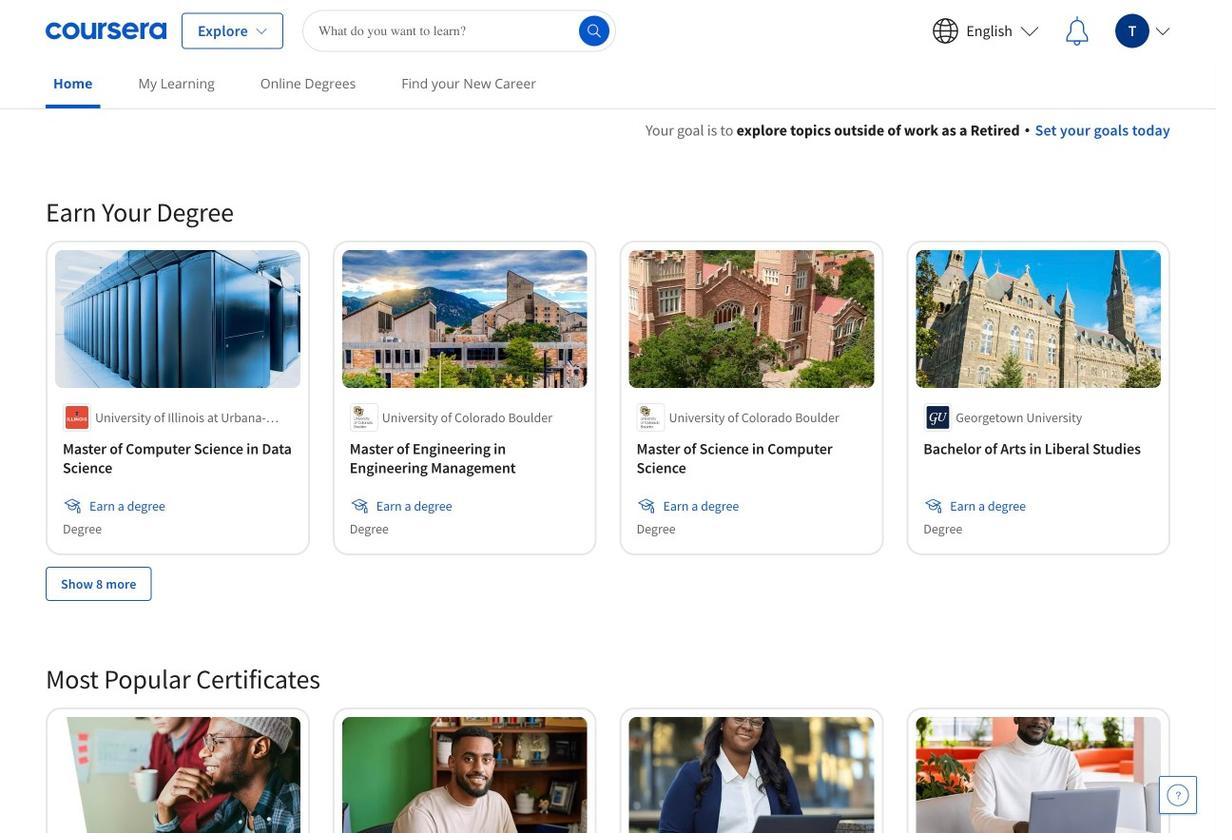 Task type: locate. For each thing, give the bounding box(es) containing it.
main content
[[0, 96, 1217, 833]]

help center image
[[1167, 784, 1190, 807]]

None search field
[[302, 10, 616, 52]]

What do you want to learn? text field
[[302, 10, 616, 52]]



Task type: describe. For each thing, give the bounding box(es) containing it.
most popular certificates collection element
[[34, 632, 1183, 833]]

coursera image
[[46, 16, 166, 46]]

earn your degree collection element
[[34, 165, 1183, 632]]



Task type: vqa. For each thing, say whether or not it's contained in the screenshot.
main content
yes



